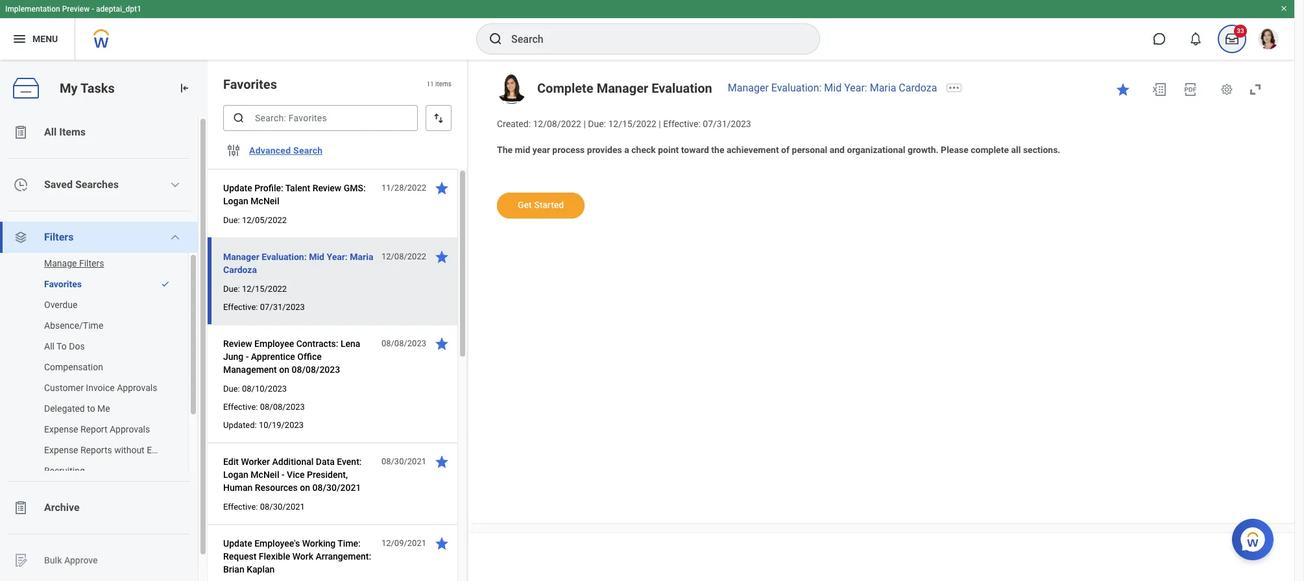 Task type: locate. For each thing, give the bounding box(es) containing it.
star image for maria
[[434, 249, 450, 265]]

0 horizontal spatial my tasks element
[[0, 60, 208, 581]]

evaluation: up of
[[771, 82, 822, 94]]

notifications large image
[[1190, 32, 1202, 45]]

1 vertical spatial year:
[[327, 252, 348, 262]]

12/15/2022
[[608, 119, 657, 129], [242, 284, 287, 294]]

update employee's working time: request flexible work arrangement: brian kaplan button
[[223, 536, 374, 578]]

08/30/2021
[[381, 457, 426, 467], [313, 483, 361, 493], [260, 502, 305, 512]]

review left gms:
[[313, 183, 342, 193]]

overdue button
[[0, 295, 175, 315]]

filters button
[[0, 222, 198, 253]]

0 vertical spatial favorites
[[223, 77, 277, 92]]

0 vertical spatial on
[[279, 365, 289, 375]]

mid up "and"
[[824, 82, 842, 94]]

08/30/2021 down resources in the bottom left of the page
[[260, 502, 305, 512]]

chevron down image
[[170, 180, 181, 190]]

effective: up updated:
[[223, 402, 258, 412]]

mcneil inside 'update profile: talent review gms: logan mcneil'
[[251, 196, 279, 206]]

cardoza up growth.
[[899, 82, 937, 94]]

1 vertical spatial favorites
[[44, 279, 82, 289]]

gms:
[[344, 183, 366, 193]]

review inside review employee contracts: lena jung - apprentice office management on 08/08/2023
[[223, 339, 252, 349]]

07/31/2023 down the due: 12/15/2022 on the left of the page
[[260, 302, 305, 312]]

approvals up without
[[110, 424, 150, 435]]

on down apprentice
[[279, 365, 289, 375]]

1 horizontal spatial |
[[659, 119, 661, 129]]

1 vertical spatial all
[[44, 341, 54, 352]]

all for all to dos
[[44, 341, 54, 352]]

employee's photo (maria cardoza) image
[[497, 74, 527, 104]]

2 vertical spatial -
[[282, 470, 285, 480]]

1 horizontal spatial year:
[[844, 82, 867, 94]]

| up 'process'
[[584, 119, 586, 129]]

1 vertical spatial clipboard image
[[13, 500, 29, 516]]

customer invoice approvals button
[[0, 378, 175, 398]]

2 logan from the top
[[223, 470, 248, 480]]

talent
[[285, 183, 310, 193]]

clipboard image inside all items button
[[13, 125, 29, 140]]

working
[[302, 539, 336, 549]]

event:
[[337, 457, 362, 467]]

1 vertical spatial filters
[[79, 258, 104, 269]]

logan inside 'update profile: talent review gms: logan mcneil'
[[223, 196, 248, 206]]

star image for 12/09/2021
[[434, 536, 450, 552]]

1 clipboard image from the top
[[13, 125, 29, 140]]

the mid year process provides a check point toward the achievement of personal and organizational growth. please complete all sections.
[[497, 145, 1061, 155]]

- right preview
[[92, 5, 94, 14]]

expense inside button
[[44, 424, 78, 435]]

0 vertical spatial 08/08/2023
[[381, 339, 426, 348]]

effective: down the due: 12/15/2022 on the left of the page
[[223, 302, 258, 312]]

08/08/2023 inside review employee contracts: lena jung - apprentice office management on 08/08/2023
[[292, 365, 340, 375]]

review up jung
[[223, 339, 252, 349]]

11/28/2022
[[381, 183, 426, 193]]

1 horizontal spatial on
[[300, 483, 310, 493]]

cardoza
[[899, 82, 937, 94], [223, 265, 257, 275]]

12/09/2021
[[381, 539, 426, 548]]

update for update profile: talent review gms: logan mcneil
[[223, 183, 252, 193]]

0 vertical spatial manager evaluation: mid year: maria cardoza
[[728, 82, 937, 94]]

human
[[223, 483, 253, 493]]

clipboard image inside archive button
[[13, 500, 29, 516]]

1 horizontal spatial mid
[[824, 82, 842, 94]]

effective:
[[663, 119, 701, 129], [223, 302, 258, 312], [223, 402, 258, 412], [223, 502, 258, 512]]

favorites up search image
[[223, 77, 277, 92]]

2 horizontal spatial manager
[[728, 82, 769, 94]]

2 list from the top
[[0, 253, 198, 482]]

manager up created: 12/08/2022 | due: 12/15/2022 | effective: 07/31/2023
[[597, 80, 649, 96]]

clock check image
[[13, 177, 29, 193]]

0 horizontal spatial 12/15/2022
[[242, 284, 287, 294]]

0 horizontal spatial 07/31/2023
[[260, 302, 305, 312]]

mcneil down profile:
[[251, 196, 279, 206]]

a
[[624, 145, 629, 155]]

1 vertical spatial expense
[[44, 445, 78, 456]]

clipboard image left archive
[[13, 500, 29, 516]]

evaluation:
[[771, 82, 822, 94], [262, 252, 307, 262]]

0 horizontal spatial -
[[92, 5, 94, 14]]

expense up recruiting
[[44, 445, 78, 456]]

1 horizontal spatial 07/31/2023
[[703, 119, 751, 129]]

0 horizontal spatial 12/08/2022
[[381, 252, 426, 262]]

07/31/2023 up the the
[[703, 119, 751, 129]]

- left vice
[[282, 470, 285, 480]]

1 horizontal spatial 08/30/2021
[[313, 483, 361, 493]]

absence/time button
[[0, 315, 175, 336]]

logan for update
[[223, 196, 248, 206]]

0 horizontal spatial maria
[[350, 252, 373, 262]]

review employee contracts: lena jung - apprentice office management on 08/08/2023
[[223, 339, 360, 375]]

1 vertical spatial 08/30/2021
[[313, 483, 361, 493]]

filters up manage
[[44, 231, 74, 243]]

complete all
[[971, 145, 1021, 155]]

adeptai_dpt1
[[96, 5, 141, 14]]

update inside 'update employee's working time: request flexible work arrangement: brian kaplan'
[[223, 539, 252, 549]]

year:
[[844, 82, 867, 94], [327, 252, 348, 262]]

1 horizontal spatial 12/08/2022
[[533, 119, 581, 129]]

1 horizontal spatial 12/15/2022
[[608, 119, 657, 129]]

1 vertical spatial 12/15/2022
[[242, 284, 287, 294]]

1 horizontal spatial my tasks element
[[1214, 25, 1251, 53]]

2 expense from the top
[[44, 445, 78, 456]]

brian
[[223, 565, 244, 575]]

0 vertical spatial 08/30/2021
[[381, 457, 426, 467]]

mid
[[824, 82, 842, 94], [309, 252, 324, 262]]

effective: down human
[[223, 502, 258, 512]]

0 vertical spatial logan
[[223, 196, 248, 206]]

favorites up overdue
[[44, 279, 82, 289]]

mid inside button
[[309, 252, 324, 262]]

mcneil inside edit worker additional data event: logan mcneil - vice president, human resources on 08/30/2021
[[251, 470, 279, 480]]

effective: for effective: 08/08/2023
[[223, 402, 258, 412]]

to
[[87, 404, 95, 414]]

manage
[[44, 258, 77, 269]]

0 horizontal spatial cardoza
[[223, 265, 257, 275]]

additional
[[272, 457, 314, 467]]

logan for edit
[[223, 470, 248, 480]]

0 horizontal spatial 08/30/2021
[[260, 502, 305, 512]]

mid down update profile: talent review gms: logan mcneil button
[[309, 252, 324, 262]]

1 horizontal spatial -
[[246, 352, 249, 362]]

contracts:
[[296, 339, 338, 349]]

items
[[59, 126, 86, 138]]

0 vertical spatial expense
[[44, 424, 78, 435]]

due: down the management
[[223, 384, 240, 394]]

due: for review employee contracts: lena jung - apprentice office management on 08/08/2023
[[223, 384, 240, 394]]

update profile: talent review gms: logan mcneil button
[[223, 180, 374, 209]]

logan up due: 12/05/2022
[[223, 196, 248, 206]]

me
[[97, 404, 110, 414]]

delegated
[[44, 404, 85, 414]]

0 vertical spatial update
[[223, 183, 252, 193]]

bulk approve
[[44, 555, 98, 566]]

0 horizontal spatial year:
[[327, 252, 348, 262]]

0 vertical spatial maria
[[870, 82, 896, 94]]

1 vertical spatial cardoza
[[223, 265, 257, 275]]

on down vice
[[300, 483, 310, 493]]

1 vertical spatial 07/31/2023
[[260, 302, 305, 312]]

all left items
[[44, 126, 57, 138]]

0 horizontal spatial mid
[[309, 252, 324, 262]]

1 vertical spatial mid
[[309, 252, 324, 262]]

0 vertical spatial -
[[92, 5, 94, 14]]

1 list from the top
[[0, 117, 208, 581]]

1 horizontal spatial cardoza
[[899, 82, 937, 94]]

reports
[[80, 445, 112, 456]]

2 all from the top
[[44, 341, 54, 352]]

advanced
[[249, 145, 291, 156]]

08/08/2023 up 10/19/2023
[[260, 402, 305, 412]]

clipboard image left all items
[[13, 125, 29, 140]]

profile:
[[254, 183, 283, 193]]

1 all from the top
[[44, 126, 57, 138]]

all left to
[[44, 341, 54, 352]]

recruiting button
[[0, 461, 175, 482]]

star image
[[434, 249, 450, 265], [434, 454, 450, 470]]

2 update from the top
[[223, 539, 252, 549]]

1 horizontal spatial favorites
[[223, 77, 277, 92]]

resources
[[255, 483, 298, 493]]

effective: up toward
[[663, 119, 701, 129]]

1 mcneil from the top
[[251, 196, 279, 206]]

list
[[0, 117, 208, 581], [0, 253, 198, 482]]

mcneil down worker at the left
[[251, 470, 279, 480]]

star image
[[1116, 82, 1131, 97], [434, 180, 450, 196], [434, 336, 450, 352], [434, 536, 450, 552]]

all items
[[44, 126, 86, 138]]

mcneil for worker
[[251, 470, 279, 480]]

favorites inside button
[[44, 279, 82, 289]]

1 horizontal spatial maria
[[870, 82, 896, 94]]

logan inside edit worker additional data event: logan mcneil - vice president, human resources on 08/30/2021
[[223, 470, 248, 480]]

all for all items
[[44, 126, 57, 138]]

0 vertical spatial approvals
[[117, 383, 157, 393]]

1 vertical spatial review
[[223, 339, 252, 349]]

expense down delegated
[[44, 424, 78, 435]]

1 vertical spatial logan
[[223, 470, 248, 480]]

close environment banner image
[[1280, 5, 1288, 12]]

dos
[[69, 341, 85, 352]]

cardoza inside the manager evaluation: mid year: maria cardoza
[[223, 265, 257, 275]]

- inside edit worker additional data event: logan mcneil - vice president, human resources on 08/30/2021
[[282, 470, 285, 480]]

get
[[518, 200, 532, 210]]

kaplan
[[247, 565, 275, 575]]

due: up effective: 07/31/2023 in the bottom of the page
[[223, 284, 240, 294]]

mcneil for profile:
[[251, 196, 279, 206]]

evaluation: inside the manager evaluation: mid year: maria cardoza
[[262, 252, 307, 262]]

on
[[279, 365, 289, 375], [300, 483, 310, 493]]

cardoza up the due: 12/15/2022 on the left of the page
[[223, 265, 257, 275]]

check image
[[161, 280, 170, 289]]

my tasks element containing 33
[[1214, 25, 1251, 53]]

0 vertical spatial mcneil
[[251, 196, 279, 206]]

clipboard image for archive
[[13, 500, 29, 516]]

2 clipboard image from the top
[[13, 500, 29, 516]]

2 vertical spatial 08/30/2021
[[260, 502, 305, 512]]

justify image
[[12, 31, 27, 47]]

review employee contracts: lena jung - apprentice office management on 08/08/2023 button
[[223, 336, 374, 378]]

my tasks element
[[1214, 25, 1251, 53], [0, 60, 208, 581]]

update inside 'update profile: talent review gms: logan mcneil'
[[223, 183, 252, 193]]

2 star image from the top
[[434, 454, 450, 470]]

update up request
[[223, 539, 252, 549]]

1 vertical spatial on
[[300, 483, 310, 493]]

0 vertical spatial 12/15/2022
[[608, 119, 657, 129]]

1 vertical spatial approvals
[[110, 424, 150, 435]]

my tasks
[[60, 80, 115, 96]]

1 vertical spatial maria
[[350, 252, 373, 262]]

2 mcneil from the top
[[251, 470, 279, 480]]

0 vertical spatial filters
[[44, 231, 74, 243]]

all
[[44, 126, 57, 138], [44, 341, 54, 352]]

0 vertical spatial star image
[[434, 249, 450, 265]]

08/30/2021 down president,
[[313, 483, 361, 493]]

due: for update profile: talent review gms: logan mcneil
[[223, 215, 240, 225]]

logan
[[223, 196, 248, 206], [223, 470, 248, 480]]

point
[[658, 145, 679, 155]]

due: left "12/05/2022"
[[223, 215, 240, 225]]

1 logan from the top
[[223, 196, 248, 206]]

view printable version (pdf) image
[[1183, 82, 1199, 97]]

1 vertical spatial mcneil
[[251, 470, 279, 480]]

12/15/2022 up effective: 07/31/2023 in the bottom of the page
[[242, 284, 287, 294]]

0 horizontal spatial manager evaluation: mid year: maria cardoza
[[223, 252, 373, 275]]

tasks
[[80, 80, 115, 96]]

manager up achievement
[[728, 82, 769, 94]]

1 update from the top
[[223, 183, 252, 193]]

0 horizontal spatial |
[[584, 119, 586, 129]]

2 horizontal spatial -
[[282, 470, 285, 480]]

1 vertical spatial -
[[246, 352, 249, 362]]

evaluation: down "12/05/2022"
[[262, 252, 307, 262]]

0 vertical spatial my tasks element
[[1214, 25, 1251, 53]]

update left profile:
[[223, 183, 252, 193]]

0 vertical spatial evaluation:
[[771, 82, 822, 94]]

1 vertical spatial my tasks element
[[0, 60, 208, 581]]

07/31/2023
[[703, 119, 751, 129], [260, 302, 305, 312]]

12/15/2022 up a
[[608, 119, 657, 129]]

1 horizontal spatial filters
[[79, 258, 104, 269]]

1 vertical spatial update
[[223, 539, 252, 549]]

0 horizontal spatial on
[[279, 365, 289, 375]]

08/08/2023
[[381, 339, 426, 348], [292, 365, 340, 375], [260, 402, 305, 412]]

expense reports without exceptions button
[[0, 440, 191, 461]]

approvals for expense report approvals
[[110, 424, 150, 435]]

0 vertical spatial review
[[313, 183, 342, 193]]

logan up human
[[223, 470, 248, 480]]

1 horizontal spatial review
[[313, 183, 342, 193]]

manager evaluation: mid year: maria cardoza up the due: 12/15/2022 on the left of the page
[[223, 252, 373, 275]]

gear image
[[1221, 83, 1234, 96]]

approvals right invoice
[[117, 383, 157, 393]]

sort image
[[432, 112, 445, 125]]

0 horizontal spatial manager
[[223, 252, 259, 262]]

created: 12/08/2022 | due: 12/15/2022 | effective: 07/31/2023
[[497, 119, 751, 129]]

0 horizontal spatial filters
[[44, 231, 74, 243]]

on inside review employee contracts: lena jung - apprentice office management on 08/08/2023
[[279, 365, 289, 375]]

- up the management
[[246, 352, 249, 362]]

08/08/2023 right the lena
[[381, 339, 426, 348]]

0 vertical spatial cardoza
[[899, 82, 937, 94]]

edit worker additional data event: logan mcneil - vice president, human resources on 08/30/2021 button
[[223, 454, 374, 496]]

maria
[[870, 82, 896, 94], [350, 252, 373, 262]]

1 star image from the top
[[434, 249, 450, 265]]

expense inside "button"
[[44, 445, 78, 456]]

12/15/2022 inside 'item list' element
[[242, 284, 287, 294]]

saved searches button
[[0, 169, 198, 201]]

clipboard image
[[13, 125, 29, 140], [13, 500, 29, 516]]

0 horizontal spatial review
[[223, 339, 252, 349]]

33
[[1237, 27, 1245, 34]]

1 vertical spatial star image
[[434, 454, 450, 470]]

1 vertical spatial manager evaluation: mid year: maria cardoza
[[223, 252, 373, 275]]

arrangement:
[[316, 552, 371, 562]]

08/30/2021 right "event:"
[[381, 457, 426, 467]]

filters up the favorites button
[[79, 258, 104, 269]]

12/08/2022
[[533, 119, 581, 129], [381, 252, 426, 262]]

1 expense from the top
[[44, 424, 78, 435]]

manage filters
[[44, 258, 104, 269]]

0 vertical spatial all
[[44, 126, 57, 138]]

saved searches
[[44, 178, 119, 191]]

compensation
[[44, 362, 103, 372]]

star image for event:
[[434, 454, 450, 470]]

president,
[[307, 470, 348, 480]]

1 horizontal spatial manager evaluation: mid year: maria cardoza
[[728, 82, 937, 94]]

0 vertical spatial clipboard image
[[13, 125, 29, 140]]

1 vertical spatial evaluation:
[[262, 252, 307, 262]]

1 vertical spatial 12/08/2022
[[381, 252, 426, 262]]

configure image
[[226, 143, 241, 158]]

filters inside filters 'dropdown button'
[[44, 231, 74, 243]]

1 vertical spatial 08/08/2023
[[292, 365, 340, 375]]

mcneil
[[251, 196, 279, 206], [251, 470, 279, 480]]

items
[[435, 81, 452, 88]]

0 horizontal spatial evaluation:
[[262, 252, 307, 262]]

started
[[534, 200, 564, 210]]

effective: for effective: 07/31/2023
[[223, 302, 258, 312]]

| up point
[[659, 119, 661, 129]]

0 horizontal spatial favorites
[[44, 279, 82, 289]]

approve
[[64, 555, 98, 566]]

item list element
[[208, 60, 469, 581]]

manager evaluation: mid year: maria cardoza up "and"
[[728, 82, 937, 94]]

08/08/2023 down office
[[292, 365, 340, 375]]

|
[[584, 119, 586, 129], [659, 119, 661, 129]]

manager up the due: 12/15/2022 on the left of the page
[[223, 252, 259, 262]]

- inside menu banner
[[92, 5, 94, 14]]



Task type: describe. For each thing, give the bounding box(es) containing it.
2 | from the left
[[659, 119, 661, 129]]

chevron down image
[[170, 232, 181, 243]]

12/08/2022 inside 'item list' element
[[381, 252, 426, 262]]

10/19/2023
[[259, 421, 304, 430]]

vice
[[287, 470, 305, 480]]

due: for manager evaluation: mid year: maria cardoza
[[223, 284, 240, 294]]

Search Workday  search field
[[511, 25, 793, 53]]

my tasks element containing my tasks
[[0, 60, 208, 581]]

menu button
[[0, 18, 75, 60]]

overdue
[[44, 300, 77, 310]]

due: up provides
[[588, 119, 606, 129]]

2 vertical spatial 08/08/2023
[[260, 402, 305, 412]]

- inside review employee contracts: lena jung - apprentice office management on 08/08/2023
[[246, 352, 249, 362]]

apprentice
[[251, 352, 295, 362]]

1 | from the left
[[584, 119, 586, 129]]

searches
[[75, 178, 119, 191]]

filters inside manage filters 'button'
[[79, 258, 104, 269]]

clipboard image for all items
[[13, 125, 29, 140]]

review inside 'update profile: talent review gms: logan mcneil'
[[313, 183, 342, 193]]

inbox large image
[[1226, 32, 1239, 45]]

created:
[[497, 119, 531, 129]]

updated: 10/19/2023
[[223, 421, 304, 430]]

on inside edit worker additional data event: logan mcneil - vice president, human resources on 08/30/2021
[[300, 483, 310, 493]]

my tasks element inside menu banner
[[1214, 25, 1251, 53]]

get started
[[518, 200, 564, 210]]

perspective image
[[13, 230, 29, 245]]

exceptions
[[147, 445, 191, 456]]

rename image
[[13, 553, 29, 568]]

expense for expense report approvals
[[44, 424, 78, 435]]

favorites button
[[0, 274, 154, 295]]

personal
[[792, 145, 828, 155]]

manager evaluation: mid year: maria cardoza link
[[728, 82, 937, 94]]

0 vertical spatial 07/31/2023
[[703, 119, 751, 129]]

organizational
[[847, 145, 906, 155]]

bulk approve link
[[0, 545, 198, 576]]

data
[[316, 457, 335, 467]]

edit
[[223, 457, 239, 467]]

Search: Favorites text field
[[223, 105, 418, 131]]

manager evaluation: mid year: maria cardoza inside manager evaluation: mid year: maria cardoza button
[[223, 252, 373, 275]]

33 button
[[1218, 25, 1247, 53]]

process
[[552, 145, 585, 155]]

export to excel image
[[1152, 82, 1167, 97]]

approvals for customer invoice approvals
[[117, 383, 157, 393]]

complete manager evaluation
[[537, 80, 712, 96]]

search image
[[232, 112, 245, 125]]

star image for due: 12/05/2022
[[434, 180, 450, 196]]

effective: 08/30/2021
[[223, 502, 305, 512]]

delegated to me button
[[0, 398, 175, 419]]

request
[[223, 552, 257, 562]]

0 vertical spatial mid
[[824, 82, 842, 94]]

recruiting
[[44, 466, 85, 476]]

manage filters button
[[0, 253, 175, 274]]

achievement
[[727, 145, 779, 155]]

menu banner
[[0, 0, 1295, 60]]

complete
[[537, 80, 594, 96]]

list containing all items
[[0, 117, 208, 581]]

effective: for effective: 08/30/2021
[[223, 502, 258, 512]]

maria inside the manager evaluation: mid year: maria cardoza
[[350, 252, 373, 262]]

work
[[292, 552, 313, 562]]

invoice
[[86, 383, 115, 393]]

year: inside button
[[327, 252, 348, 262]]

update profile: talent review gms: logan mcneil
[[223, 183, 366, 206]]

implementation
[[5, 5, 60, 14]]

check
[[632, 145, 656, 155]]

update employee's working time: request flexible work arrangement: brian kaplan
[[223, 539, 371, 575]]

provides
[[587, 145, 622, 155]]

expense report approvals
[[44, 424, 150, 435]]

compensation button
[[0, 357, 175, 378]]

delegated to me
[[44, 404, 110, 414]]

08/10/2023
[[242, 384, 287, 394]]

search image
[[488, 31, 504, 47]]

jung
[[223, 352, 244, 362]]

effective: 07/31/2023
[[223, 302, 305, 312]]

management
[[223, 365, 277, 375]]

report
[[80, 424, 107, 435]]

transformation import image
[[178, 82, 191, 95]]

mid
[[515, 145, 530, 155]]

update for update employee's working time: request flexible work arrangement: brian kaplan
[[223, 539, 252, 549]]

absence/time
[[44, 321, 103, 331]]

all items button
[[0, 117, 198, 148]]

due: 12/15/2022
[[223, 284, 287, 294]]

due: 08/10/2023
[[223, 384, 287, 394]]

of
[[781, 145, 790, 155]]

profile logan mcneil image
[[1258, 29, 1279, 52]]

growth.
[[908, 145, 939, 155]]

list containing manage filters
[[0, 253, 198, 482]]

worker
[[241, 457, 270, 467]]

flexible
[[259, 552, 290, 562]]

the
[[497, 145, 513, 155]]

employee
[[254, 339, 294, 349]]

all to dos button
[[0, 336, 175, 357]]

07/31/2023 inside 'item list' element
[[260, 302, 305, 312]]

customer invoice approvals
[[44, 383, 157, 393]]

2 horizontal spatial 08/30/2021
[[381, 457, 426, 467]]

archive button
[[0, 493, 198, 524]]

favorites inside 'item list' element
[[223, 77, 277, 92]]

due: 12/05/2022
[[223, 215, 287, 225]]

sections.
[[1023, 145, 1061, 155]]

archive
[[44, 502, 80, 514]]

effective: 08/08/2023
[[223, 402, 305, 412]]

bulk
[[44, 555, 62, 566]]

1 horizontal spatial evaluation:
[[771, 82, 822, 94]]

fullscreen image
[[1248, 82, 1263, 97]]

0 vertical spatial 12/08/2022
[[533, 119, 581, 129]]

updated:
[[223, 421, 257, 430]]

employee's
[[254, 539, 300, 549]]

expense for expense reports without exceptions
[[44, 445, 78, 456]]

implementation preview -   adeptai_dpt1
[[5, 5, 141, 14]]

preview
[[62, 5, 90, 14]]

manager evaluation: mid year: maria cardoza button
[[223, 249, 374, 278]]

toward
[[681, 145, 709, 155]]

customer
[[44, 383, 84, 393]]

edit worker additional data event: logan mcneil - vice president, human resources on 08/30/2021
[[223, 457, 362, 493]]

12/05/2022
[[242, 215, 287, 225]]

get started button
[[497, 193, 585, 218]]

manager inside button
[[223, 252, 259, 262]]

0 vertical spatial year:
[[844, 82, 867, 94]]

without
[[114, 445, 145, 456]]

star image for due: 08/10/2023
[[434, 336, 450, 352]]

to
[[57, 341, 67, 352]]

advanced search button
[[244, 138, 328, 164]]

expense report approvals button
[[0, 419, 175, 440]]

saved
[[44, 178, 73, 191]]

08/30/2021 inside edit worker additional data event: logan mcneil - vice president, human resources on 08/30/2021
[[313, 483, 361, 493]]

advanced search
[[249, 145, 323, 156]]

1 horizontal spatial manager
[[597, 80, 649, 96]]



Task type: vqa. For each thing, say whether or not it's contained in the screenshot.
Please
yes



